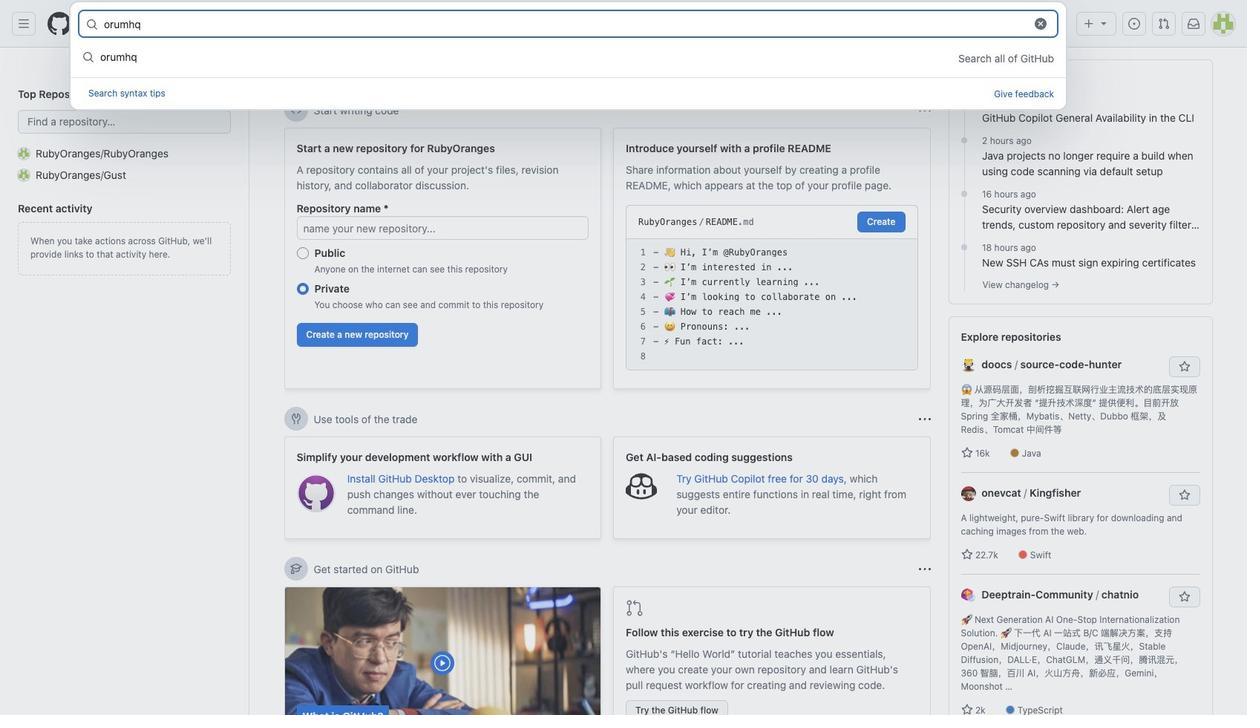 Task type: describe. For each thing, give the bounding box(es) containing it.
star image for @onevcat profile image
[[961, 549, 973, 561]]

why am i seeing this? image
[[919, 104, 931, 116]]

explore element
[[949, 59, 1213, 715]]

star this repository image for @deeptrain-community profile image
[[1179, 591, 1191, 603]]

play image
[[434, 654, 452, 672]]

Top Repositories search field
[[18, 110, 231, 134]]

Find a repository… text field
[[18, 110, 231, 134]]

tools image
[[290, 413, 302, 425]]

simplify your development workflow with a gui element
[[284, 437, 602, 539]]

star image for '@doocs profile' icon
[[961, 447, 973, 459]]

star image
[[961, 704, 973, 715]]

star this repository image
[[1179, 489, 1191, 501]]

what is github? image
[[285, 587, 601, 715]]

notifications image
[[1188, 18, 1200, 30]]

introduce yourself with a profile readme element
[[613, 128, 931, 389]]

name your new repository... text field
[[297, 216, 589, 240]]

get ai-based coding suggestions element
[[613, 437, 931, 539]]

gust image
[[18, 169, 30, 181]]

start a new repository element
[[284, 128, 602, 389]]

git pull request image
[[626, 599, 644, 617]]

what is github? element
[[284, 587, 602, 715]]

@deeptrain-community profile image
[[961, 588, 976, 603]]



Task type: locate. For each thing, give the bounding box(es) containing it.
None submit
[[858, 212, 906, 232]]

2 why am i seeing this? image from the top
[[919, 563, 931, 575]]

plus image
[[1084, 18, 1095, 30]]

@onevcat profile image
[[961, 487, 976, 502]]

1 dot fill image from the top
[[959, 97, 971, 108]]

code image
[[290, 104, 302, 116]]

github desktop image
[[297, 474, 335, 513]]

0 vertical spatial star image
[[961, 447, 973, 459]]

2 dot fill image from the top
[[959, 241, 971, 253]]

1 vertical spatial star this repository image
[[1179, 591, 1191, 603]]

1 star this repository image from the top
[[1179, 361, 1191, 373]]

None text field
[[104, 12, 1026, 36]]

@doocs profile image
[[961, 358, 976, 373]]

star this repository image for '@doocs profile' icon
[[1179, 361, 1191, 373]]

star image up @onevcat profile image
[[961, 447, 973, 459]]

0 vertical spatial why am i seeing this? image
[[919, 413, 931, 425]]

star image up @deeptrain-community profile image
[[961, 549, 973, 561]]

dot fill image
[[959, 97, 971, 108], [959, 188, 971, 200]]

2 star this repository image from the top
[[1179, 591, 1191, 603]]

1 vertical spatial why am i seeing this? image
[[919, 563, 931, 575]]

triangle down image
[[1098, 17, 1110, 29]]

0 vertical spatial dot fill image
[[959, 97, 971, 108]]

command palette image
[[1040, 18, 1052, 30]]

0 vertical spatial dot fill image
[[959, 134, 971, 146]]

why am i seeing this? image for try the github flow "element"
[[919, 563, 931, 575]]

1 why am i seeing this? image from the top
[[919, 413, 931, 425]]

2 dot fill image from the top
[[959, 188, 971, 200]]

git pull request image
[[1159, 18, 1170, 30]]

1 vertical spatial dot fill image
[[959, 188, 971, 200]]

1 dot fill image from the top
[[959, 134, 971, 146]]

dot fill image
[[959, 134, 971, 146], [959, 241, 971, 253]]

why am i seeing this? image for 'get ai-based coding suggestions' element
[[919, 413, 931, 425]]

None radio
[[297, 247, 309, 259], [297, 283, 309, 295], [297, 247, 309, 259], [297, 283, 309, 295]]

1 vertical spatial dot fill image
[[959, 241, 971, 253]]

2 star image from the top
[[961, 549, 973, 561]]

filter image
[[858, 67, 870, 79]]

1 star image from the top
[[961, 447, 973, 459]]

try the github flow element
[[613, 587, 931, 715]]

mortar board image
[[290, 563, 302, 575]]

rubyoranges image
[[18, 147, 30, 159]]

1 vertical spatial star image
[[961, 549, 973, 561]]

star image
[[961, 447, 973, 459], [961, 549, 973, 561]]

none submit inside introduce yourself with a profile readme element
[[858, 212, 906, 232]]

homepage image
[[48, 12, 71, 36]]

star this repository image
[[1179, 361, 1191, 373], [1179, 591, 1191, 603]]

explore repositories navigation
[[949, 316, 1213, 715]]

why am i seeing this? image
[[919, 413, 931, 425], [919, 563, 931, 575]]

0 vertical spatial star this repository image
[[1179, 361, 1191, 373]]

dialog
[[70, 1, 1067, 110]]

issue opened image
[[1129, 18, 1141, 30]]



Task type: vqa. For each thing, say whether or not it's contained in the screenshot.
second verified icon from the top
no



